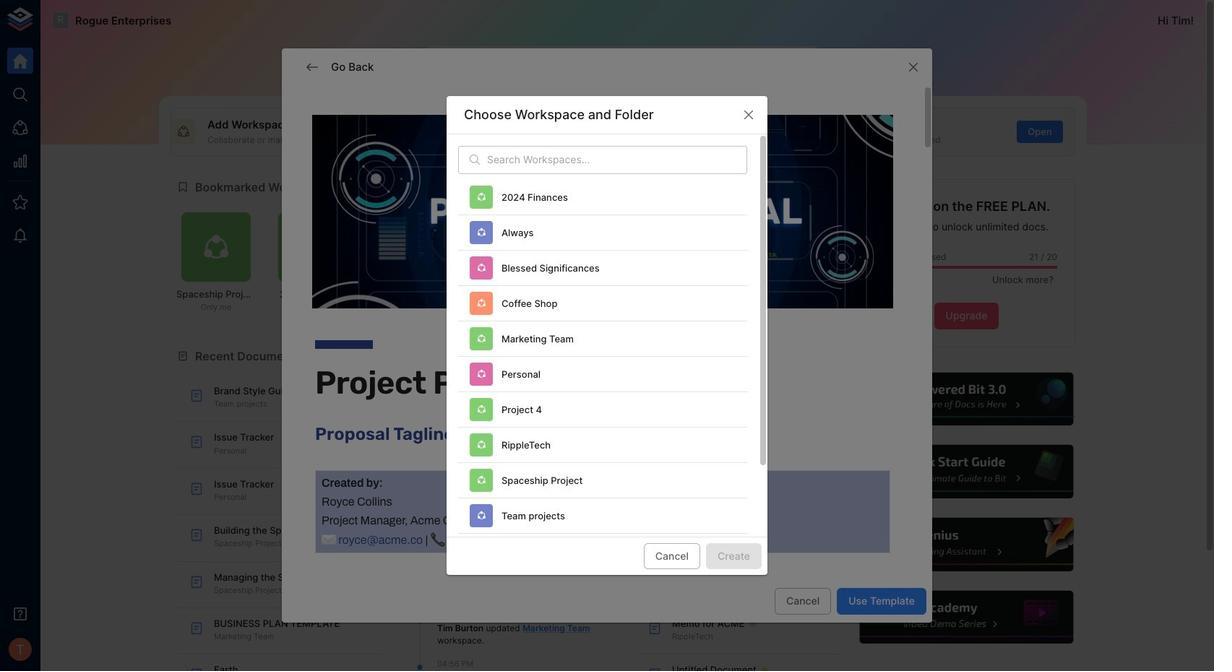 Task type: vqa. For each thing, say whether or not it's contained in the screenshot.
Bookmark image
no



Task type: locate. For each thing, give the bounding box(es) containing it.
1 help image from the top
[[858, 371, 1076, 428]]

dialog
[[282, 48, 933, 672], [447, 96, 768, 611]]

help image
[[858, 371, 1076, 428], [858, 444, 1076, 501], [858, 516, 1076, 574], [858, 589, 1076, 647]]



Task type: describe. For each thing, give the bounding box(es) containing it.
4 help image from the top
[[858, 589, 1076, 647]]

3 help image from the top
[[858, 516, 1076, 574]]

Search Workspaces... text field
[[487, 146, 748, 174]]

2 help image from the top
[[858, 444, 1076, 501]]



